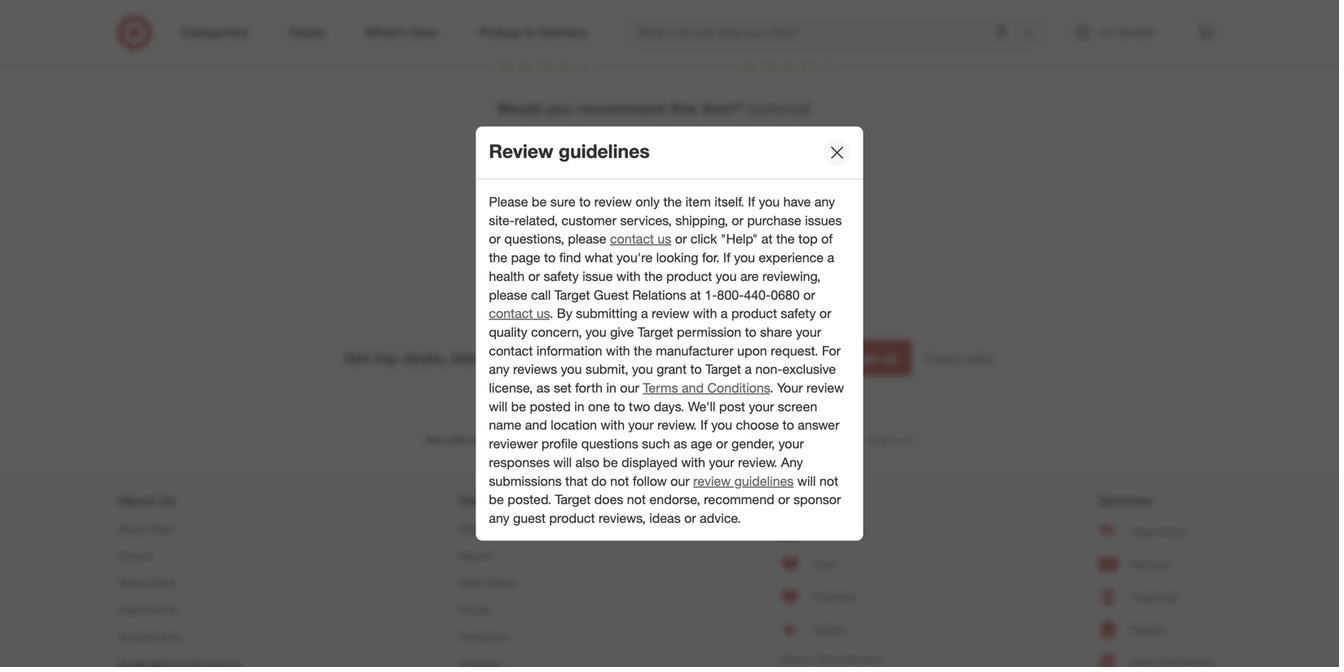 Task type: locate. For each thing, give the bounding box(es) containing it.
and right such
[[678, 435, 694, 447]]

your
[[777, 380, 803, 396]]

concern,
[[531, 324, 582, 340]]

a
[[827, 250, 834, 266], [641, 306, 648, 322], [721, 306, 728, 322], [745, 362, 752, 378], [834, 526, 839, 539]]

What can we help you find? suggestions appear below search field
[[628, 15, 1025, 51]]

to
[[579, 194, 591, 210], [628, 232, 639, 248], [544, 250, 556, 266], [745, 324, 757, 340], [690, 362, 702, 378], [614, 399, 625, 415], [783, 418, 794, 434]]

1 vertical spatial if
[[723, 250, 731, 266]]

reviewing,
[[763, 269, 821, 284]]

contact us
[[459, 632, 508, 644]]

privacy policy link
[[925, 350, 995, 367]]

0 vertical spatial will
[[489, 399, 508, 415]]

2 horizontal spatial if
[[748, 194, 755, 210]]

you up the "option"
[[547, 99, 573, 118]]

1 vertical spatial location
[[800, 435, 835, 447]]

or
[[732, 213, 744, 229], [489, 231, 501, 247], [675, 231, 687, 247], [528, 269, 540, 284], [803, 287, 815, 303], [820, 306, 831, 322], [716, 436, 728, 452], [778, 492, 790, 508], [684, 511, 696, 527]]

as inside . your review will be posted in one to two days. we'll post your screen name and location with your review. if you choose to answer reviewer profile questions such as age or gender, your responses will also be displayed with your review. any submissions that do not follow our
[[674, 436, 687, 452]]

0 vertical spatial help
[[459, 493, 487, 509]]

store
[[842, 526, 865, 539], [817, 654, 840, 666]]

the inside . by submitting a review with a product safety or quality concern, you give target permission to share your contact information with the manufacturer upon request. for any reviews you submit, you grant to target a non-exclusive license, as set forth in our
[[634, 343, 652, 359]]

the up the experience
[[776, 231, 795, 247]]

product inside or click "help" at the top of the page to find what you're looking for. if you experience a health or safety issue with the product you are reviewing, please call target guest relations at
[[666, 269, 712, 284]]

0 vertical spatial us
[[658, 231, 672, 247]]

1 horizontal spatial us
[[496, 632, 508, 644]]

or right 0680
[[803, 287, 815, 303]]

target brands link
[[118, 597, 241, 624]]

2 vertical spatial will
[[797, 474, 816, 489]]

1 horizontal spatial will
[[553, 455, 572, 471]]

review inside submit review button
[[678, 272, 719, 288]]

product down 440-
[[731, 306, 777, 322]]

or down site-
[[489, 231, 501, 247]]

top left the of
[[798, 231, 818, 247]]

to down submitting,
[[544, 250, 556, 266]]

safety down 0680
[[781, 306, 816, 322]]

review
[[594, 194, 632, 210], [665, 232, 703, 248], [678, 272, 719, 288], [652, 306, 689, 322], [807, 380, 844, 396], [693, 474, 731, 489]]

target help link
[[459, 516, 562, 543]]

issues
[[805, 213, 842, 229]]

. inside . your review will be posted in one to two days. we'll post your screen name and location with your review. if you choose to answer reviewer profile questions such as age or gender, your responses will also be displayed with your review. any submissions that do not follow our
[[770, 380, 774, 396]]

bullseye shop
[[118, 632, 181, 644]]

0 horizontal spatial services
[[843, 654, 881, 666]]

you up purchase
[[759, 194, 780, 210]]

0 vertical spatial about
[[118, 493, 155, 509]]

. left your
[[770, 380, 774, 396]]

terms and conditions
[[643, 380, 770, 396]]

1 vertical spatial review.
[[738, 455, 778, 471]]

about up careers
[[118, 524, 145, 536]]

2 vertical spatial if
[[700, 418, 708, 434]]

non-
[[755, 362, 783, 378]]

with down you're
[[617, 269, 641, 284]]

0 vertical spatial by
[[497, 232, 512, 248]]

1 horizontal spatial as
[[674, 436, 687, 452]]

target inside 'link'
[[118, 605, 145, 617]]

0 horizontal spatial review.
[[657, 418, 697, 434]]

1 horizontal spatial safety
[[781, 306, 816, 322]]

as inside . by submitting a review with a product safety or quality concern, you give target permission to share your contact information with the manufacturer upon request. for any reviews you submit, you grant to target a non-exclusive license, as set forth in our
[[537, 380, 550, 396]]

in down submit,
[[606, 380, 617, 396]]

us for contact us
[[496, 632, 508, 644]]

not right "do"
[[610, 474, 629, 489]]

if inside please be sure to review only the item itself. if you have any site-related, customer services, shipping, or purchase issues or questions, please
[[748, 194, 755, 210]]

select
[[497, 130, 534, 145]]

2 vertical spatial at
[[857, 435, 865, 447]]

please down health
[[489, 287, 527, 303]]

1 horizontal spatial at
[[762, 231, 773, 247]]

experience
[[759, 250, 824, 266]]

to left two
[[614, 399, 625, 415]]

0 vertical spatial please
[[568, 231, 606, 247]]

0 vertical spatial our
[[620, 380, 639, 396]]

. up concern,
[[550, 306, 553, 322]]

1 horizontal spatial review.
[[738, 455, 778, 471]]

us up looking
[[658, 231, 672, 247]]

any up issues
[[815, 194, 835, 210]]

review guidelines dialog
[[476, 127, 863, 541]]

0 vertical spatial in
[[606, 380, 617, 396]]

contact up you're
[[610, 231, 654, 247]]

deals,
[[403, 349, 447, 368]]

2 about from the top
[[118, 524, 145, 536]]

will up stores
[[797, 474, 816, 489]]

1 vertical spatial as
[[674, 436, 687, 452]]

and inside . your review will be posted in one to two days. we'll post your screen name and location with your review. if you choose to answer reviewer profile questions such as age or gender, your responses will also be displayed with your review. any submissions that do not follow our
[[525, 418, 547, 434]]

1 horizontal spatial top
[[798, 231, 818, 247]]

track
[[459, 578, 482, 590]]

target down news
[[118, 605, 145, 617]]

or left the sponsor
[[778, 492, 790, 508]]

2 horizontal spatial at
[[857, 435, 865, 447]]

a down 800-
[[721, 306, 728, 322]]

agree
[[591, 232, 624, 248]]

find a store link
[[780, 516, 881, 549]]

1 horizontal spatial recommend
[[704, 492, 775, 508]]

conditions
[[707, 380, 770, 396]]

1 vertical spatial in
[[574, 399, 585, 415]]

a inside or click "help" at the top of the page to find what you're looking for. if you experience a health or safety issue with the product you are reviewing, please call target guest relations at
[[827, 250, 834, 266]]

by down site-
[[497, 232, 512, 248]]

store right find
[[842, 526, 865, 539]]

safety down "find"
[[544, 269, 579, 284]]

Yes radio
[[497, 155, 513, 171]]

1 vertical spatial product
[[731, 306, 777, 322]]

the inside please be sure to review only the item itself. if you have any site-related, customer services, shipping, or purchase issues or questions, please
[[663, 194, 682, 210]]

more in-store services link
[[780, 647, 881, 668]]

review inside . your review will be posted in one to two days. we'll post your screen name and location with your review. if you choose to answer reviewer profile questions such as age or gender, your responses will also be displayed with your review. any submissions that do not follow our
[[807, 380, 844, 396]]

2 horizontal spatial product
[[731, 306, 777, 322]]

us inside 1-800-440-0680 or contact us
[[537, 306, 550, 322]]

the right 'only'
[[663, 194, 682, 210]]

1 horizontal spatial contact us link
[[610, 231, 672, 247]]

or right the age on the right bottom
[[716, 436, 728, 452]]

any left guest at left
[[489, 511, 510, 527]]

our up two
[[620, 380, 639, 396]]

pharmacy link
[[780, 581, 881, 614]]

store down optical link
[[817, 654, 840, 666]]

1 horizontal spatial .
[[770, 380, 774, 396]]

bullseye
[[118, 632, 155, 644]]

please be sure to review only the item itself. if you have any site-related, customer services, shipping, or purchase issues or questions, please
[[489, 194, 842, 247]]

submissions
[[489, 474, 562, 489]]

us up about target link
[[159, 493, 176, 509]]

about for about target
[[118, 524, 145, 536]]

grant
[[657, 362, 687, 378]]

0 horizontal spatial top
[[374, 349, 399, 368]]

about target
[[118, 524, 174, 536]]

1 horizontal spatial location
[[800, 435, 835, 447]]

apply.
[[563, 435, 588, 447]]

us down call on the top of page
[[537, 306, 550, 322]]

or up looking
[[675, 231, 687, 247]]

at down purchase
[[762, 231, 773, 247]]

0 vertical spatial product
[[666, 269, 712, 284]]

option
[[537, 130, 577, 145]]

news & blog link
[[118, 570, 241, 597]]

0 vertical spatial store
[[842, 526, 865, 539]]

the down give
[[634, 343, 652, 359]]

1 horizontal spatial product
[[666, 269, 712, 284]]

(optional)
[[747, 99, 810, 118]]

if right for.
[[723, 250, 731, 266]]

if inside or click "help" at the top of the page to find what you're looking for. if you experience a health or safety issue with the product you are reviewing, please call target guest relations at
[[723, 250, 731, 266]]

upon
[[737, 343, 767, 359]]

1 vertical spatial our
[[671, 474, 690, 489]]

sign up
[[851, 350, 898, 366]]

your down availability
[[709, 455, 734, 471]]

contact us link up quality
[[489, 306, 550, 322]]

and down concern,
[[552, 349, 579, 368]]

2 horizontal spatial will
[[797, 474, 816, 489]]

health
[[489, 269, 525, 284]]

cancel
[[507, 272, 551, 288]]

2 vertical spatial any
[[489, 511, 510, 527]]

0680
[[771, 287, 800, 303]]

1 vertical spatial about
[[118, 524, 145, 536]]

store for a
[[842, 526, 865, 539]]

2 vertical spatial product
[[549, 511, 595, 527]]

you up availability
[[711, 418, 732, 434]]

product inside . by submitting a review with a product safety or quality concern, you give target permission to share your contact information with the manufacturer upon request. for any reviews you submit, you grant to target a non-exclusive license, as set forth in our
[[731, 306, 777, 322]]

0 horizontal spatial as
[[537, 380, 550, 396]]

to up you're
[[628, 232, 639, 248]]

1 about from the top
[[118, 493, 155, 509]]

target down 1-800-440-0680 or contact us
[[638, 324, 673, 340]]

0 horizontal spatial us
[[537, 306, 550, 322]]

0 horizontal spatial location
[[551, 418, 597, 434]]

1 horizontal spatial in
[[606, 380, 617, 396]]

shipping,
[[676, 213, 728, 229]]

0 vertical spatial us
[[159, 493, 176, 509]]

location down answer
[[800, 435, 835, 447]]

top right get
[[374, 349, 399, 368]]

location inside the * see offer details. restrictions apply. pricing, promotions and availability may vary by location and at target.com
[[800, 435, 835, 447]]

with inside or click "help" at the top of the page to find what you're looking for. if you experience a health or safety issue with the product you are reviewing, please call target guest relations at
[[617, 269, 641, 284]]

recommend down review guidelines on the bottom of the page
[[704, 492, 775, 508]]

our inside . your review will be posted in one to two days. we'll post your screen name and location with your review. if you choose to answer reviewer profile questions such as age or gender, your responses will also be displayed with your review. any submissions that do not follow our
[[671, 474, 690, 489]]

a inside the find a store link
[[834, 526, 839, 539]]

to up customer
[[579, 194, 591, 210]]

contact down quality
[[489, 343, 533, 359]]

1 vertical spatial help
[[488, 524, 509, 536]]

any up license,
[[489, 362, 510, 378]]

news & blog
[[118, 578, 175, 590]]

1 horizontal spatial please
[[568, 231, 606, 247]]

1 vertical spatial by
[[557, 306, 572, 322]]

recommend
[[577, 99, 666, 118], [704, 492, 775, 508]]

store for in-
[[817, 654, 840, 666]]

questions,
[[504, 231, 564, 247]]

2 vertical spatial contact
[[489, 343, 533, 359]]

1 horizontal spatial by
[[557, 306, 572, 322]]

select option to apply
[[497, 130, 631, 145]]

0 horizontal spatial product
[[549, 511, 595, 527]]

top inside or click "help" at the top of the page to find what you're looking for. if you experience a health or safety issue with the product you are reviewing, please call target guest relations at
[[798, 231, 818, 247]]

our up endorse, on the bottom of the page
[[671, 474, 690, 489]]

help up returns link
[[488, 524, 509, 536]]

0 vertical spatial location
[[551, 418, 597, 434]]

will inside will not be posted. target does not endorse, recommend or sponsor any guest product reviews, ideas or advice.
[[797, 474, 816, 489]]

in
[[606, 380, 617, 396], [574, 399, 585, 415]]

0 horizontal spatial at
[[690, 287, 701, 303]]

review up customer
[[594, 194, 632, 210]]

reviews,
[[599, 511, 646, 527]]

target brands
[[118, 605, 179, 617]]

target down about us
[[147, 524, 174, 536]]

at
[[762, 231, 773, 247], [690, 287, 701, 303], [857, 435, 865, 447]]

request.
[[771, 343, 818, 359]]

choose
[[736, 418, 779, 434]]

1 vertical spatial .
[[770, 380, 774, 396]]

cancel link
[[497, 262, 561, 298]]

submit
[[631, 272, 674, 288]]

help
[[459, 493, 487, 509], [488, 524, 509, 536]]

your up request.
[[796, 324, 821, 340]]

privacy
[[925, 351, 962, 366]]

and up restrictions on the bottom
[[525, 418, 547, 434]]

1 vertical spatial us
[[537, 306, 550, 322]]

. inside . by submitting a review with a product safety or quality concern, you give target permission to share your contact information with the manufacturer upon request. for any reviews you submit, you grant to target a non-exclusive license, as set forth in our
[[550, 306, 553, 322]]

1 horizontal spatial our
[[671, 474, 690, 489]]

related,
[[515, 213, 558, 229]]

0 vertical spatial recommend
[[577, 99, 666, 118]]

target circle link
[[1099, 516, 1221, 549]]

two
[[629, 399, 650, 415]]

0 horizontal spatial us
[[159, 493, 176, 509]]

will up name at the bottom left of page
[[489, 399, 508, 415]]

0 horizontal spatial in
[[574, 399, 585, 415]]

0 horizontal spatial .
[[550, 306, 553, 322]]

reviewer
[[489, 436, 538, 452]]

review down relations at the top of page
[[652, 306, 689, 322]]

screen
[[778, 399, 818, 415]]

or up for
[[820, 306, 831, 322]]

review down for.
[[678, 272, 719, 288]]

in left one
[[574, 399, 585, 415]]

0 vertical spatial services
[[1099, 493, 1152, 509]]

0 horizontal spatial our
[[620, 380, 639, 396]]

target
[[554, 287, 590, 303], [638, 324, 673, 340], [706, 362, 741, 378], [555, 492, 591, 508], [147, 524, 174, 536], [459, 524, 486, 536], [1131, 526, 1158, 539], [1131, 592, 1158, 604], [118, 605, 145, 617]]

0 vertical spatial safety
[[544, 269, 579, 284]]

. for your
[[770, 380, 774, 396]]

1 horizontal spatial help
[[488, 524, 509, 536]]

0 horizontal spatial recommend
[[577, 99, 666, 118]]

at left 1-
[[690, 287, 701, 303]]

review down exclusive
[[807, 380, 844, 396]]

0 vertical spatial as
[[537, 380, 550, 396]]

0 vertical spatial any
[[815, 194, 835, 210]]

may
[[745, 435, 763, 447]]

or inside . by submitting a review with a product safety or quality concern, you give target permission to share your contact information with the manufacturer upon request. for any reviews you submit, you grant to target a non-exclusive license, as set forth in our
[[820, 306, 831, 322]]

a down the of
[[827, 250, 834, 266]]

submit,
[[586, 362, 628, 378]]

as left set
[[537, 380, 550, 396]]

0 vertical spatial top
[[798, 231, 818, 247]]

promotions
[[625, 435, 675, 447]]

quality
[[489, 324, 528, 340]]

1 horizontal spatial store
[[842, 526, 865, 539]]

manufacturer
[[656, 343, 734, 359]]

give
[[610, 324, 634, 340]]

site-
[[489, 213, 515, 229]]

0 horizontal spatial safety
[[544, 269, 579, 284]]

0 vertical spatial contact
[[610, 231, 654, 247]]

a down upon
[[745, 362, 752, 378]]

1 vertical spatial safety
[[781, 306, 816, 322]]

0 vertical spatial .
[[550, 306, 553, 322]]

or up call on the top of page
[[528, 269, 540, 284]]

us
[[658, 231, 672, 247], [537, 306, 550, 322]]

help up target help
[[459, 493, 487, 509]]

you down submitting
[[586, 324, 607, 340]]

1 vertical spatial please
[[489, 287, 527, 303]]

1 vertical spatial contact
[[489, 306, 533, 322]]

your inside . by submitting a review with a product safety or quality concern, you give target permission to share your contact information with the manufacturer upon request. for any reviews you submit, you grant to target a non-exclusive license, as set forth in our
[[796, 324, 821, 340]]

to up 'by' on the bottom right of the page
[[783, 418, 794, 434]]

review guidelines
[[489, 140, 650, 163]]

terms and conditions link
[[643, 380, 770, 396]]

1 vertical spatial recommend
[[704, 492, 775, 508]]

1 vertical spatial any
[[489, 362, 510, 378]]

product
[[666, 269, 712, 284], [731, 306, 777, 322], [549, 511, 595, 527]]

be up target help
[[489, 492, 504, 508]]

contact up quality
[[489, 306, 533, 322]]

1 vertical spatial top
[[374, 349, 399, 368]]

search
[[1013, 26, 1053, 42]]

1 vertical spatial store
[[817, 654, 840, 666]]

0 vertical spatial guidelines
[[559, 140, 650, 163]]

to inside please be sure to review only the item itself. if you have any site-related, customer services, shipping, or purchase issues or questions, please
[[579, 194, 591, 210]]

itself.
[[715, 194, 744, 210]]

any inside will not be posted. target does not endorse, recommend or sponsor any guest product reviews, ideas or advice.
[[489, 511, 510, 527]]

or inside . your review will be posted in one to two days. we'll post your screen name and location with your review. if you choose to answer reviewer profile questions such as age or gender, your responses will also be displayed with your review. any submissions that do not follow our
[[716, 436, 728, 452]]

target down that
[[555, 492, 591, 508]]

0 vertical spatial at
[[762, 231, 773, 247]]

1 horizontal spatial services
[[1099, 493, 1152, 509]]

any
[[815, 194, 835, 210], [489, 362, 510, 378], [489, 511, 510, 527]]

days.
[[654, 399, 684, 415]]

1 vertical spatial us
[[496, 632, 508, 644]]

you inside please be sure to review only the item itself. if you have any site-related, customer services, shipping, or purchase issues or questions, please
[[759, 194, 780, 210]]

review. down the days.
[[657, 418, 697, 434]]

value
[[740, 33, 772, 49]]

submitting
[[576, 306, 638, 322]]

registry link
[[1099, 614, 1221, 647]]

0 horizontal spatial will
[[489, 399, 508, 415]]

news
[[118, 578, 143, 590]]

be up related,
[[532, 194, 547, 210]]

1 vertical spatial contact us link
[[489, 306, 550, 322]]

or inside 1-800-440-0680 or contact us
[[803, 287, 815, 303]]

0 vertical spatial if
[[748, 194, 755, 210]]

more
[[780, 654, 803, 666]]

product down that
[[549, 511, 595, 527]]

at left target.com
[[857, 435, 865, 447]]

0 horizontal spatial if
[[700, 418, 708, 434]]

0 horizontal spatial store
[[817, 654, 840, 666]]

recommend up apply
[[577, 99, 666, 118]]

0 horizontal spatial please
[[489, 287, 527, 303]]

location up apply. at bottom
[[551, 418, 597, 434]]

None text field
[[638, 341, 817, 377]]

services up 'target circle'
[[1099, 493, 1152, 509]]



Task type: vqa. For each thing, say whether or not it's contained in the screenshot.
apply.
yes



Task type: describe. For each thing, give the bounding box(es) containing it.
not up the sponsor
[[820, 474, 838, 489]]

the up health
[[489, 250, 507, 266]]

and up we'll
[[682, 380, 704, 396]]

responses
[[489, 455, 550, 471]]

review up the advice.
[[693, 474, 731, 489]]

item
[[686, 194, 711, 210]]

recalls link
[[459, 597, 562, 624]]

not down follow
[[627, 492, 646, 508]]

of
[[821, 231, 833, 247]]

1 vertical spatial at
[[690, 287, 701, 303]]

product inside will not be posted. target does not endorse, recommend or sponsor any guest product reviews, ideas or advice.
[[549, 511, 595, 527]]

brands
[[148, 605, 179, 617]]

safety inside or click "help" at the top of the page to find what you're looking for. if you experience a health or safety issue with the product you are reviewing, please call target guest relations at
[[544, 269, 579, 284]]

any inside . by submitting a review with a product safety or quality concern, you give target permission to share your contact information with the manufacturer upon request. for any reviews you submit, you grant to target a non-exclusive license, as set forth in our
[[489, 362, 510, 378]]

safety inside . by submitting a review with a product safety or quality concern, you give target permission to share your contact information with the manufacturer upon request. for any reviews you submit, you grant to target a non-exclusive license, as set forth in our
[[781, 306, 816, 322]]

target app link
[[1099, 581, 1221, 614]]

or up "help"
[[732, 213, 744, 229]]

at inside the * see offer details. restrictions apply. pricing, promotions and availability may vary by location and at target.com
[[857, 435, 865, 447]]

please
[[489, 194, 528, 210]]

latest
[[451, 349, 492, 368]]

optical
[[813, 624, 844, 636]]

any inside please be sure to review only the item itself. if you have any site-related, customer services, shipping, or purchase issues or questions, please
[[815, 194, 835, 210]]

not inside . your review will be posted in one to two days. we'll post your screen name and location with your review. if you choose to answer reviewer profile questions such as age or gender, your responses will also be displayed with your review. any submissions that do not follow our
[[610, 474, 629, 489]]

apply
[[597, 130, 631, 145]]

track orders link
[[459, 570, 562, 597]]

guidelines for review
[[559, 140, 650, 163]]

with down the age on the right bottom
[[681, 455, 705, 471]]

you're
[[617, 250, 653, 266]]

i
[[584, 232, 587, 248]]

target.com
[[868, 435, 916, 447]]

you up 800-
[[716, 269, 737, 284]]

be inside please be sure to review only the item itself. if you have any site-related, customer services, shipping, or purchase issues or questions, please
[[532, 194, 547, 210]]

guidelines for review
[[735, 474, 794, 489]]

contact inside 1-800-440-0680 or contact us
[[489, 306, 533, 322]]

please inside or click "help" at the top of the page to find what you're looking for. if you experience a health or safety issue with the product you are reviewing, please call target guest relations at
[[489, 287, 527, 303]]

blog
[[154, 578, 175, 590]]

restrictions
[[508, 435, 560, 447]]

sign up button
[[830, 341, 912, 377]]

license,
[[489, 380, 533, 396]]

do
[[591, 474, 607, 489]]

click
[[691, 231, 717, 247]]

be down license,
[[511, 399, 526, 415]]

about for about us
[[118, 493, 155, 509]]

item?
[[701, 99, 742, 118]]

submit review
[[631, 272, 719, 288]]

would
[[497, 99, 542, 118]]

target left circle
[[1131, 526, 1158, 539]]

you inside . your review will be posted in one to two days. we'll post your screen name and location with your review. if you choose to answer reviewer profile questions such as age or gender, your responses will also be displayed with your review. any submissions that do not follow our
[[711, 418, 732, 434]]

1-800-440-0680 or contact us
[[489, 287, 815, 322]]

answer
[[798, 418, 840, 434]]

find
[[559, 250, 581, 266]]

be inside will not be posted. target does not endorse, recommend or sponsor any guest product reviews, ideas or advice.
[[489, 492, 504, 508]]

see
[[427, 435, 445, 447]]

to down manufacturer
[[690, 362, 702, 378]]

be down questions
[[603, 455, 618, 471]]

post
[[719, 399, 745, 415]]

questions
[[581, 436, 638, 452]]

review up looking
[[665, 232, 703, 248]]

your up 'choose'
[[749, 399, 774, 415]]

you up terms
[[632, 362, 653, 378]]

target inside or click "help" at the top of the page to find what you're looking for. if you experience a health or safety issue with the product you are reviewing, please call target guest relations at
[[554, 287, 590, 303]]

1 vertical spatial guidelines
[[706, 232, 765, 248]]

review inside please be sure to review only the item itself. if you have any site-related, customer services, shipping, or purchase issues or questions, please
[[594, 194, 632, 210]]

returns
[[459, 551, 493, 563]]

our inside . by submitting a review with a product safety or quality concern, you give target permission to share your contact information with the manufacturer upon request. for any reviews you submit, you grant to target a non-exclusive license, as set forth in our
[[620, 380, 639, 396]]

0 horizontal spatial help
[[459, 493, 487, 509]]

such
[[642, 436, 670, 452]]

recalls
[[459, 605, 491, 617]]

contact us link
[[459, 624, 562, 651]]

"help"
[[721, 231, 758, 247]]

the down services, at top
[[643, 232, 661, 248]]

track orders
[[459, 578, 515, 590]]

1-
[[705, 287, 717, 303]]

target up conditions
[[706, 362, 741, 378]]

does
[[594, 492, 623, 508]]

or down endorse, on the bottom of the page
[[684, 511, 696, 527]]

to inside or click "help" at the top of the page to find what you're looking for. if you experience a health or safety issue with the product you are reviewing, please call target guest relations at
[[544, 250, 556, 266]]

customer
[[562, 213, 617, 229]]

the up relations at the top of page
[[644, 269, 663, 284]]

0 horizontal spatial by
[[497, 232, 512, 248]]

policy
[[965, 351, 995, 366]]

careers link
[[118, 543, 241, 570]]

orders
[[484, 578, 515, 590]]

are
[[740, 269, 759, 284]]

returns link
[[459, 543, 562, 570]]

target inside will not be posted. target does not endorse, recommend or sponsor any guest product reviews, ideas or advice.
[[555, 492, 591, 508]]

permission
[[677, 324, 741, 340]]

contact inside . by submitting a review with a product safety or quality concern, you give target permission to share your contact information with the manufacturer upon request. for any reviews you submit, you grant to target a non-exclusive license, as set forth in our
[[489, 343, 533, 359]]

no
[[520, 177, 536, 193]]

pharmacy
[[813, 592, 857, 604]]

information
[[537, 343, 602, 359]]

vary
[[766, 435, 784, 447]]

with down give
[[606, 343, 630, 359]]

posted.
[[508, 492, 551, 508]]

if inside . your review will be posted in one to two days. we'll post your screen name and location with your review. if you choose to answer reviewer profile questions such as age or gender, your responses will also be displayed with your review. any submissions that do not follow our
[[700, 418, 708, 434]]

with up permission
[[693, 306, 717, 322]]

by submitting, i agree to the review guidelines
[[497, 232, 765, 248]]

with up pricing,
[[601, 418, 625, 434]]

follow
[[633, 474, 667, 489]]

by inside . by submitting a review with a product safety or quality concern, you give target permission to share your contact information with the manufacturer upon request. for any reviews you submit, you grant to target a non-exclusive license, as set forth in our
[[557, 306, 572, 322]]

review
[[489, 140, 553, 163]]

in inside . your review will be posted in one to two days. we'll post your screen name and location with your review. if you choose to answer reviewer profile questions such as age or gender, your responses will also be displayed with your review. any submissions that do not follow our
[[574, 399, 585, 415]]

you down information
[[561, 362, 582, 378]]

in inside . by submitting a review with a product safety or quality concern, you give target permission to share your contact information with the manufacturer upon request. for any reviews you submit, you grant to target a non-exclusive license, as set forth in our
[[606, 380, 617, 396]]

No radio
[[497, 177, 513, 193]]

contact
[[459, 632, 494, 644]]

location inside . your review will be posted in one to two days. we'll post your screen name and location with your review. if you choose to answer reviewer profile questions such as age or gender, your responses will also be displayed with your review. any submissions that do not follow our
[[551, 418, 597, 434]]

call
[[531, 287, 551, 303]]

target app
[[1131, 592, 1179, 604]]

pricing,
[[590, 435, 623, 447]]

&
[[146, 578, 152, 590]]

details.
[[472, 435, 505, 447]]

share
[[760, 324, 792, 340]]

also
[[576, 455, 599, 471]]

get top deals, latest trends, and more.
[[344, 349, 625, 368]]

review guidelines button
[[665, 231, 765, 249]]

review inside . by submitting a review with a product safety or quality concern, you give target permission to share your contact information with the manufacturer upon request. for any reviews you submit, you grant to target a non-exclusive license, as set forth in our
[[652, 306, 689, 322]]

recommend inside will not be posted. target does not endorse, recommend or sponsor any guest product reviews, ideas or advice.
[[704, 492, 775, 508]]

to up upon
[[745, 324, 757, 340]]

purchase
[[747, 213, 801, 229]]

sign
[[851, 350, 878, 366]]

target up returns
[[459, 524, 486, 536]]

advice.
[[700, 511, 741, 527]]

more in-store services
[[780, 654, 881, 666]]

a down relations at the top of page
[[641, 306, 648, 322]]

target circle
[[1131, 526, 1186, 539]]

and down answer
[[838, 435, 854, 447]]

by
[[787, 435, 798, 447]]

*
[[424, 432, 427, 443]]

your up any
[[779, 436, 804, 452]]

us for about us
[[159, 493, 176, 509]]

please inside please be sure to review only the item itself. if you have any site-related, customer services, shipping, or purchase issues or questions, please
[[568, 231, 606, 247]]

name
[[489, 418, 522, 434]]

find a store
[[813, 526, 865, 539]]

1 vertical spatial will
[[553, 455, 572, 471]]

your up promotions
[[628, 418, 654, 434]]

to
[[580, 130, 594, 145]]

we'll
[[688, 399, 716, 415]]

1 vertical spatial services
[[843, 654, 881, 666]]

you up are
[[734, 250, 755, 266]]

this
[[670, 99, 697, 118]]

0 vertical spatial contact us link
[[610, 231, 672, 247]]

target left the app
[[1131, 592, 1158, 604]]

. for by
[[550, 306, 553, 322]]

1 horizontal spatial us
[[658, 231, 672, 247]]

trends,
[[496, 349, 547, 368]]

one
[[588, 399, 610, 415]]

in-
[[805, 654, 817, 666]]

would you recommend this item? (optional)
[[497, 99, 810, 118]]

page
[[511, 250, 541, 266]]

0 horizontal spatial contact us link
[[489, 306, 550, 322]]



